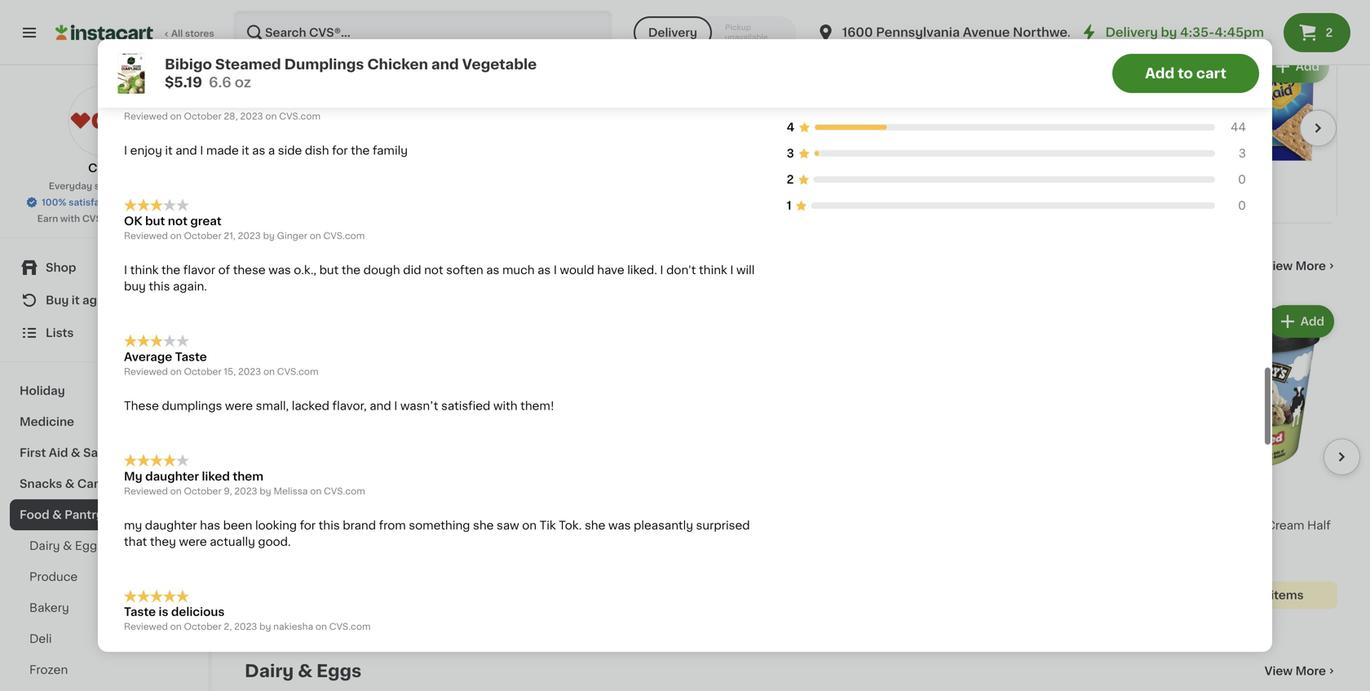 Task type: vqa. For each thing, say whether or not it's contained in the screenshot.


Task type: describe. For each thing, give the bounding box(es) containing it.
crackers
[[914, 103, 965, 115]]

ok but not great reviewed on october 21, 2023 by ginger on cvs.com
[[124, 215, 365, 240]]

pebbles up gluten on the bottom of page
[[429, 536, 483, 547]]

tok.
[[559, 520, 582, 531]]

small
[[429, 569, 460, 580]]

and inside bibigo steamed dumplings chicken and vegetable
[[295, 536, 316, 547]]

0 horizontal spatial it
[[72, 295, 80, 306]]

by inside taste is delicious reviewed on october 2, 2023 by nakiesha on cvs.com
[[260, 622, 271, 631]]

i enjoy it and i made it as a side dish for the family
[[124, 145, 408, 156]]

i think the flavor of these was o.k., but the dough did not soften as much as i would have liked.  i don't think i will buy this again.
[[124, 264, 755, 292]]

cvs.com inside taste is delicious reviewed on october 2, 2023 by nakiesha on cvs.com
[[329, 622, 371, 631]]

2023 inside taste is delicious reviewed on october 2, 2023 by nakiesha on cvs.com
[[234, 622, 257, 631]]

stores
[[185, 29, 214, 38]]

add link
[[1219, 47, 1371, 161]]

to
[[1179, 67, 1194, 80]]

best
[[234, 96, 260, 107]]

& right food
[[52, 509, 62, 521]]

on down delicious
[[170, 622, 182, 631]]

100% satisfaction guarantee
[[42, 198, 173, 207]]

nabisco image
[[596, 47, 625, 76]]

they
[[150, 536, 176, 547]]

i left would
[[554, 264, 557, 276]]

items for see eligible items button related to product group containing add
[[1272, 589, 1305, 601]]

delivery by 4:35-4:45pm link
[[1080, 23, 1265, 42]]

family
[[373, 145, 408, 156]]

was inside my daughter has been looking for this brand from something she saw on tik tok. she was pleasantly surprised that they were actually good.
[[609, 520, 631, 531]]

customer reviews
[[787, 27, 957, 45]]

& left candy
[[65, 478, 75, 490]]

4
[[787, 122, 795, 133]]

first
[[20, 447, 46, 459]]

cvs.com inside ok but not great reviewed on october 21, 2023 by ginger on cvs.com
[[324, 231, 365, 240]]

& right aid
[[71, 447, 80, 459]]

store
[[94, 182, 119, 191]]

daughter for my
[[145, 471, 199, 482]]

on right melissa
[[310, 487, 322, 496]]

pleasantly
[[634, 520, 694, 531]]

2 she from the left
[[585, 520, 606, 531]]

oreo
[[1103, 87, 1132, 98]]

baked®
[[1167, 536, 1210, 547]]

many
[[1120, 167, 1145, 176]]

0 vertical spatial add button
[[1266, 52, 1329, 81]]

in inside excellent food the best in frozen foods reviewed on october 28, 2023 on cvs.com
[[263, 96, 274, 107]]

dumplings for bibigo steamed dumplings chicken and vegetable
[[339, 520, 401, 531]]

reviewed inside ok but not great reviewed on october 21, 2023 by ginger on cvs.com
[[124, 231, 168, 240]]

family
[[1103, 120, 1141, 131]]

cvs.com inside excellent food the best in frozen foods reviewed on october 28, 2023 on cvs.com
[[279, 112, 321, 121]]

2 horizontal spatial it
[[242, 145, 249, 156]]

i left made
[[200, 145, 203, 156]]

recent
[[692, 37, 734, 48]]

for inside my daughter has been looking for this brand from something she saw on tik tok. she was pleasantly surprised that they were actually good.
[[300, 520, 316, 531]]

on down average
[[170, 367, 182, 376]]

these
[[124, 400, 159, 412]]

average taste reviewed on october 15, 2023 on cvs.com
[[124, 351, 319, 376]]

1 horizontal spatial eggs
[[317, 662, 362, 680]]

on inside my daughter has been looking for this brand from something she saw on tik tok. she was pleasantly surprised that they were actually good.
[[522, 520, 537, 531]]

view more for dairy & eggs
[[1265, 665, 1327, 677]]

see eligible items button for product group containing add
[[1167, 581, 1338, 609]]

view for on sale now
[[1265, 260, 1294, 272]]

1 horizontal spatial oz
[[1116, 151, 1126, 160]]

food
[[20, 509, 50, 521]]

october inside ok but not great reviewed on october 21, 2023 by ginger on cvs.com
[[184, 231, 222, 240]]

vegetable for bibigo steamed dumplings chicken and vegetable $5.19 6.6 oz
[[462, 58, 537, 71]]

cart
[[1197, 67, 1227, 80]]

1600
[[843, 27, 874, 38]]

2023 inside "my daughter liked them reviewed on october 9, 2023 by melissa on cvs.com"
[[235, 487, 258, 496]]

more for on sale now
[[1296, 260, 1327, 272]]

cream
[[1267, 520, 1305, 531]]

100%
[[42, 198, 66, 207]]

by inside "my daughter liked them reviewed on october 9, 2023 by melissa on cvs.com"
[[260, 487, 271, 496]]

holiday
[[20, 385, 65, 397]]

7
[[1113, 49, 1123, 66]]

again.
[[173, 281, 207, 292]]

spend
[[1108, 73, 1138, 82]]

2 button
[[1284, 13, 1351, 52]]

add to cart button
[[1113, 54, 1260, 93]]

1 vertical spatial with
[[494, 400, 518, 412]]

0 vertical spatial cvs®
[[88, 162, 120, 174]]

buy
[[46, 295, 69, 306]]

see eligible items for see eligible items button in the product group
[[881, 171, 962, 180]]

1 she from the left
[[473, 520, 494, 531]]

by left the 4:35-
[[1162, 27, 1178, 38]]

$ for 5
[[248, 483, 254, 491]]

$5.19
[[165, 75, 202, 89]]

medicine link
[[10, 406, 198, 437]]

prices
[[121, 182, 150, 191]]

bibigo steamed dumplings chicken and vegetable $5.19 6.6 oz
[[165, 58, 537, 89]]

the left family at top
[[351, 145, 370, 156]]

1 horizontal spatial 5
[[787, 96, 795, 107]]

taste inside taste is delicious reviewed on october 2, 2023 by nakiesha on cvs.com
[[124, 606, 156, 618]]

all stores link
[[55, 10, 215, 55]]

view more link for now
[[1265, 258, 1338, 274]]

see eligible items for see eligible items button related to product group containing add
[[1201, 589, 1305, 601]]

moments
[[596, 106, 665, 120]]

foods
[[317, 96, 351, 107]]

dairy & eggs inside "link"
[[29, 540, 104, 552]]

satisfaction
[[69, 198, 123, 207]]

on right nakiesha at the left
[[316, 622, 327, 631]]

service type group
[[634, 16, 797, 49]]

0 vertical spatial dairy & eggs link
[[10, 530, 198, 561]]

this inside my daughter has been looking for this brand from something she saw on tik tok. she was pleasantly surprised that they were actually good.
[[319, 520, 340, 531]]

0 for 2
[[1239, 174, 1247, 185]]

items for see eligible items button in the product group
[[936, 171, 962, 180]]

item carousel region
[[245, 295, 1361, 635]]

is
[[159, 606, 169, 618]]

nakiesha
[[274, 622, 313, 631]]

dish
[[305, 145, 329, 156]]

cvs® inside 'link'
[[82, 214, 107, 223]]

view for dairy & eggs
[[1265, 665, 1294, 677]]

1600 pennsylvania avenue northwest
[[843, 27, 1080, 38]]

medicine
[[20, 416, 74, 428]]

1 vertical spatial add button
[[1270, 307, 1333, 336]]

i left don't
[[661, 264, 664, 276]]

make little moments magical. link
[[596, 47, 743, 169]]

stock
[[1158, 167, 1184, 176]]

on
[[245, 257, 271, 274]]

delivery for delivery
[[649, 27, 698, 38]]

lists
[[46, 327, 74, 339]]

& down food & pantry
[[63, 540, 72, 552]]

0 horizontal spatial as
[[252, 145, 265, 156]]

by inside ok but not great reviewed on october 21, 2023 by ginger on cvs.com
[[263, 231, 275, 240]]

product group containing 7
[[983, 47, 1213, 209]]

soften
[[446, 264, 484, 276]]

snacks & candy link
[[10, 468, 198, 499]]

2 horizontal spatial as
[[538, 264, 551, 276]]

october inside excellent food the best in frozen foods reviewed on october 28, 2023 on cvs.com
[[184, 112, 222, 121]]

brand
[[343, 520, 376, 531]]

a
[[268, 145, 275, 156]]

size
[[1144, 120, 1168, 131]]

excellent food the best in frozen foods reviewed on october 28, 2023 on cvs.com
[[124, 96, 351, 121]]

don't
[[667, 264, 696, 276]]

(122)
[[927, 121, 949, 130]]

customer
[[787, 27, 878, 45]]

1 horizontal spatial it
[[165, 145, 173, 156]]

product group inside item carousel region
[[1167, 302, 1338, 609]]

1 horizontal spatial dairy & eggs
[[245, 662, 362, 680]]

little
[[639, 88, 673, 102]]

1600 pennsylvania avenue northwest button
[[817, 10, 1080, 55]]

i left enjoy
[[124, 145, 127, 156]]

post for post pebbles cocoa pebbles breakfast cereal
[[614, 520, 640, 531]]

kids
[[502, 552, 527, 564]]

1 vertical spatial dairy
[[245, 662, 294, 680]]

snacks
[[20, 478, 62, 490]]

but inside ok but not great reviewed on october 21, 2023 by ginger on cvs.com
[[145, 215, 165, 227]]

sale
[[275, 257, 314, 274]]

flavor
[[183, 264, 216, 276]]

bibigo for bibigo steamed dumplings chicken and vegetable $5.19 6.6 oz
[[165, 58, 212, 71]]

pebbles up free,
[[458, 520, 512, 531]]

everyday store prices
[[49, 182, 150, 191]]

would
[[560, 264, 595, 276]]

enjoy
[[130, 145, 162, 156]]

o.k.,
[[294, 264, 317, 276]]

add for the top add button
[[1297, 61, 1320, 72]]

cereal inside post pebbles fruity pebbles breakfast cereal, gluten free, kids snacks, small cereal box
[[463, 569, 501, 580]]

again
[[82, 295, 115, 306]]

saw
[[497, 520, 520, 531]]

breakfast for cocoa
[[670, 536, 725, 547]]

chicken for bibigo steamed dumplings chicken and vegetable $5.19 6.6 oz
[[367, 58, 428, 71]]

everyday
[[49, 182, 92, 191]]

reviewed inside 'average taste reviewed on october 15, 2023 on cvs.com'
[[124, 367, 168, 376]]

my
[[124, 520, 142, 531]]

great
[[190, 215, 222, 227]]

4:45pm
[[1215, 27, 1265, 38]]

1 3 from the left
[[787, 148, 795, 159]]

0 for 1
[[1239, 200, 1247, 212]]

2023 inside ok but not great reviewed on october 21, 2023 by ginger on cvs.com
[[238, 231, 261, 240]]

cvs® logo image
[[68, 85, 140, 157]]

buy it again link
[[10, 284, 198, 317]]

lists link
[[10, 317, 198, 349]]

9,
[[224, 487, 232, 496]]

28,
[[224, 112, 238, 121]]

sandwich
[[1103, 103, 1159, 115]]



Task type: locate. For each thing, give the bounding box(es) containing it.
reviewed down the my
[[124, 487, 168, 496]]

49
[[1125, 50, 1137, 59]]

delivery button
[[634, 16, 712, 49]]

think up buy
[[130, 264, 159, 276]]

dumplings for bibigo steamed dumplings chicken and vegetable $5.19 6.6 oz
[[285, 58, 364, 71]]

good.
[[258, 536, 291, 547]]

she right tok.
[[585, 520, 606, 531]]

pebbles left cocoa
[[643, 520, 696, 531]]

ok
[[124, 215, 142, 227]]

1 horizontal spatial reviews
[[882, 27, 957, 45]]

reviewed
[[124, 112, 168, 121], [124, 231, 168, 240], [124, 367, 168, 376], [124, 487, 168, 496], [124, 622, 168, 631]]

1 horizontal spatial dairy
[[245, 662, 294, 680]]

on down guarantee
[[170, 231, 182, 240]]

1 vertical spatial see eligible items
[[1201, 589, 1305, 601]]

the up again.
[[162, 264, 181, 276]]

0 vertical spatial not
[[168, 215, 188, 227]]

all stores
[[171, 29, 214, 38]]

2023 right 2,
[[234, 622, 257, 631]]

it right buy
[[72, 295, 80, 306]]

0 vertical spatial 0
[[1239, 174, 1247, 185]]

2 october from the top
[[184, 231, 222, 240]]

october down delicious
[[184, 622, 222, 631]]

1 vertical spatial cvs®
[[82, 214, 107, 223]]

post for post pebbles fruity pebbles breakfast cereal, gluten free, kids snacks, small cereal box
[[429, 520, 455, 531]]

0 vertical spatial taste
[[175, 351, 207, 363]]

i up buy
[[124, 264, 127, 276]]

1 horizontal spatial in
[[1148, 167, 1156, 176]]

dumplings inside bibigo steamed dumplings chicken and vegetable $5.19 6.6 oz
[[285, 58, 364, 71]]

breakfast inside post pebbles cocoa pebbles breakfast cereal
[[670, 536, 725, 547]]

0 horizontal spatial items
[[936, 171, 962, 180]]

0 horizontal spatial see eligible items
[[881, 171, 962, 180]]

1 horizontal spatial she
[[585, 520, 606, 531]]

vegetable for bibigo steamed dumplings chicken and vegetable
[[319, 536, 377, 547]]

view more for on sale now
[[1265, 260, 1327, 272]]

taste
[[175, 351, 207, 363], [124, 606, 156, 618]]

1 october from the top
[[184, 112, 222, 121]]

side
[[278, 145, 302, 156]]

0 horizontal spatial were
[[179, 536, 207, 547]]

0 vertical spatial dairy & eggs
[[29, 540, 104, 552]]

2 breakfast from the left
[[670, 536, 725, 547]]

pebbles down pleasantly
[[614, 536, 667, 547]]

5 up 4
[[787, 96, 795, 107]]

add inside product group
[[1301, 316, 1325, 327]]

but down guarantee
[[145, 215, 165, 227]]

1 breakfast from the left
[[486, 536, 540, 547]]

1 vertical spatial dumplings
[[339, 520, 401, 531]]

bakery link
[[10, 592, 198, 623]]

4 reviewed from the top
[[124, 487, 168, 496]]

2 reviewed from the top
[[124, 231, 168, 240]]

items inside item carousel region
[[1272, 589, 1305, 601]]

looking
[[255, 520, 297, 531]]

on
[[170, 112, 182, 121], [266, 112, 277, 121], [170, 231, 182, 240], [310, 231, 321, 240], [170, 367, 182, 376], [264, 367, 275, 376], [170, 487, 182, 496], [310, 487, 322, 496], [522, 520, 537, 531], [170, 622, 182, 631], [316, 622, 327, 631]]

2 view from the top
[[1265, 665, 1294, 677]]

0 vertical spatial view
[[1265, 260, 1294, 272]]

6.6
[[209, 75, 231, 89]]

i left wasn't
[[394, 400, 398, 412]]

ritz fresh stacks original crackers
[[867, 87, 965, 115]]

vegetable inside bibigo steamed dumplings chicken and vegetable
[[319, 536, 377, 547]]

1 horizontal spatial but
[[320, 264, 339, 276]]

19
[[267, 483, 277, 491]]

i left will at the right top of the page
[[731, 264, 734, 276]]

1 horizontal spatial were
[[225, 400, 253, 412]]

most recent
[[659, 37, 734, 48]]

reviewed inside excellent food the best in frozen foods reviewed on october 28, 2023 on cvs.com
[[124, 112, 168, 121]]

liked
[[202, 471, 230, 482]]

1 horizontal spatial vegetable
[[462, 58, 537, 71]]

1 vertical spatial dairy & eggs
[[245, 662, 362, 680]]

daughter inside "my daughter liked them reviewed on october 9, 2023 by melissa on cvs.com"
[[145, 471, 199, 482]]

1 vertical spatial 0
[[1239, 200, 1247, 212]]

cvs.com inside "my daughter liked them reviewed on october 9, 2023 by melissa on cvs.com"
[[324, 487, 365, 496]]

buy
[[124, 281, 146, 292]]

& down nakiesha at the left
[[298, 662, 313, 680]]

0 vertical spatial see eligible items button
[[867, 165, 976, 186]]

1 vertical spatial in
[[1148, 167, 1156, 176]]

reviews up fresh at the right top of the page
[[882, 27, 957, 45]]

that
[[124, 536, 147, 547]]

product group containing ritz fresh stacks original crackers
[[746, 47, 976, 189]]

breakfast for fruity
[[486, 536, 540, 547]]

1 0 from the top
[[1239, 174, 1247, 185]]

pennsylvania
[[877, 27, 961, 38]]

october inside "my daughter liked them reviewed on october 9, 2023 by melissa on cvs.com"
[[184, 487, 222, 496]]

steamed inside bibigo steamed dumplings chicken and vegetable
[[284, 520, 336, 531]]

this left the brand
[[319, 520, 340, 531]]

0 horizontal spatial reviews
[[124, 34, 199, 51]]

cvs.com inside 'average taste reviewed on october 15, 2023 on cvs.com'
[[277, 367, 319, 376]]

4 october from the top
[[184, 487, 222, 496]]

0 horizontal spatial 2
[[787, 174, 794, 185]]

were down has
[[179, 536, 207, 547]]

eligible inside item carousel region
[[1226, 589, 1269, 601]]

but inside "i think the flavor of these was o.k., but the dough did not soften as much as i would have liked.  i don't think i will buy this again."
[[320, 264, 339, 276]]

save
[[1163, 73, 1184, 82]]

0 vertical spatial cereal
[[728, 536, 765, 547]]

reviewed down excellent
[[124, 112, 168, 121]]

1 view more link from the top
[[1265, 258, 1338, 274]]

3 reviewed from the top
[[124, 367, 168, 376]]

eligible for product group containing ritz fresh stacks original crackers
[[900, 171, 934, 180]]

earn
[[37, 214, 58, 223]]

produce link
[[10, 561, 198, 592]]

shop link
[[10, 251, 198, 284]]

0 vertical spatial 2
[[1326, 27, 1334, 38]]

on right ginger
[[310, 231, 321, 240]]

safety
[[83, 447, 122, 459]]

see eligible items inside item carousel region
[[1201, 589, 1305, 601]]

0 vertical spatial chicken
[[367, 58, 428, 71]]

october inside taste is delicious reviewed on october 2, 2023 by nakiesha on cvs.com
[[184, 622, 222, 631]]

18
[[1103, 151, 1113, 160]]

3 down 44
[[1240, 148, 1247, 159]]

reviewed down 'is'
[[124, 622, 168, 631]]

1 horizontal spatial for
[[332, 145, 348, 156]]

1 vertical spatial was
[[609, 520, 631, 531]]

daughter for my
[[145, 520, 197, 531]]

2,
[[224, 622, 232, 631]]

avenue
[[964, 27, 1011, 38]]

1 horizontal spatial eligible
[[1226, 589, 1269, 601]]

$ left 49
[[1107, 50, 1113, 59]]

post right tok.
[[614, 520, 640, 531]]

5 inside item carousel region
[[254, 482, 265, 499]]

buy it again
[[46, 295, 115, 306]]

the left dough
[[342, 264, 361, 276]]

free,
[[471, 552, 499, 564]]

were left the small,
[[225, 400, 253, 412]]

product group
[[746, 47, 976, 189], [983, 47, 1213, 209], [1167, 302, 1338, 609]]

in inside product group
[[1148, 167, 1156, 176]]

0 vertical spatial steamed
[[215, 58, 281, 71]]

★★★★★
[[124, 79, 189, 92], [124, 79, 189, 92], [867, 119, 924, 130], [867, 119, 924, 130], [124, 199, 189, 212], [124, 199, 189, 212], [124, 335, 189, 348], [124, 335, 189, 348], [124, 454, 189, 467], [124, 454, 189, 467], [124, 590, 189, 603], [124, 590, 189, 603]]

taste right average
[[175, 351, 207, 363]]

see eligible items down ben & jerry's ice cream half baked®
[[1201, 589, 1305, 601]]

0 vertical spatial was
[[269, 264, 291, 276]]

by left ginger
[[263, 231, 275, 240]]

it
[[165, 145, 173, 156], [242, 145, 249, 156], [72, 295, 80, 306]]

steamed inside bibigo steamed dumplings chicken and vegetable $5.19 6.6 oz
[[215, 58, 281, 71]]

delivery for delivery by 4:35-4:45pm
[[1106, 27, 1159, 38]]

1 vertical spatial items
[[1272, 589, 1305, 601]]

1 vertical spatial see
[[1201, 589, 1223, 601]]

cvs.com down frozen
[[279, 112, 321, 121]]

lacked
[[292, 400, 330, 412]]

eligible down (122)
[[900, 171, 934, 180]]

nabisco holiday image
[[246, 33, 582, 223]]

not
[[168, 215, 188, 227], [424, 264, 444, 276]]

ben
[[1167, 520, 1190, 531]]

1 vertical spatial this
[[319, 520, 340, 531]]

2 up 'add' link
[[1326, 27, 1334, 38]]

bibigo up $5.19
[[165, 58, 212, 71]]

see down baked® at the bottom of the page
[[1201, 589, 1223, 601]]

1 horizontal spatial items
[[1272, 589, 1305, 601]]

& up baked® at the bottom of the page
[[1192, 520, 1202, 531]]

5 reviewed from the top
[[124, 622, 168, 631]]

dumplings
[[162, 400, 222, 412]]

0 vertical spatial bibigo
[[165, 58, 212, 71]]

1 reviewed from the top
[[124, 112, 168, 121]]

see for product group containing ritz fresh stacks original crackers
[[881, 171, 898, 180]]

3 down 4
[[787, 148, 795, 159]]

0 horizontal spatial eggs
[[75, 540, 104, 552]]

breakfast inside post pebbles fruity pebbles breakfast cereal, gluten free, kids snacks, small cereal box
[[486, 536, 540, 547]]

0 vertical spatial with
[[60, 214, 80, 223]]

steamed for bibigo steamed dumplings chicken and vegetable $5.19 6.6 oz
[[215, 58, 281, 71]]

see eligible items button for product group containing ritz fresh stacks original crackers
[[867, 165, 976, 186]]

2 view more link from the top
[[1265, 663, 1338, 679]]

october inside 'average taste reviewed on october 15, 2023 on cvs.com'
[[184, 367, 222, 376]]

dumplings up foods
[[285, 58, 364, 71]]

1 vertical spatial dairy & eggs link
[[245, 661, 362, 681]]

cereal
[[728, 536, 765, 547], [463, 569, 501, 580]]

by left nakiesha at the left
[[260, 622, 271, 631]]

by down the them
[[260, 487, 271, 496]]

1 view from the top
[[1265, 260, 1294, 272]]

original
[[867, 103, 911, 115]]

product group containing add
[[1167, 302, 1338, 609]]

$ inside $ 5 19
[[248, 483, 254, 491]]

see eligible items button inside product group
[[867, 165, 976, 186]]

0 vertical spatial oz
[[235, 75, 251, 89]]

bibigo inside bibigo steamed dumplings chicken and vegetable $5.19 6.6 oz
[[165, 58, 212, 71]]

see eligible items button down (122)
[[867, 165, 976, 186]]

not left great on the left of page
[[168, 215, 188, 227]]

see
[[881, 171, 898, 180], [1201, 589, 1223, 601]]

0 vertical spatial view more
[[1265, 260, 1327, 272]]

2023 right 21,
[[238, 231, 261, 240]]

food & pantry
[[20, 509, 104, 521]]

2 think from the left
[[699, 264, 728, 276]]

see for product group containing add
[[1201, 589, 1223, 601]]

0 vertical spatial in
[[263, 96, 274, 107]]

add for bottommost add button
[[1301, 316, 1325, 327]]

was left pleasantly
[[609, 520, 631, 531]]

steamed for bibigo steamed dumplings chicken and vegetable
[[284, 520, 336, 531]]

as left much
[[487, 264, 500, 276]]

1 horizontal spatial as
[[487, 264, 500, 276]]

cereal,
[[543, 536, 584, 547]]

0 horizontal spatial steamed
[[215, 58, 281, 71]]

2 0 from the top
[[1239, 200, 1247, 212]]

as right much
[[538, 264, 551, 276]]

post up gluten on the bottom of page
[[429, 520, 455, 531]]

1 vertical spatial view more link
[[1265, 663, 1338, 679]]

0 vertical spatial but
[[145, 215, 165, 227]]

0 horizontal spatial 3
[[787, 148, 795, 159]]

1 vertical spatial taste
[[124, 606, 156, 618]]

not inside ok but not great reviewed on october 21, 2023 by ginger on cvs.com
[[168, 215, 188, 227]]

0 horizontal spatial breakfast
[[486, 536, 540, 547]]

1 horizontal spatial taste
[[175, 351, 207, 363]]

the
[[212, 96, 231, 107], [351, 145, 370, 156], [162, 264, 181, 276], [342, 264, 361, 276]]

the up "28,"
[[212, 96, 231, 107]]

see eligible items button down ben & jerry's ice cream half baked®
[[1167, 581, 1338, 609]]

not inside "i think the flavor of these was o.k., but the dough did not soften as much as i would have liked.  i don't think i will buy this again."
[[424, 264, 444, 276]]

1 vertical spatial chicken
[[245, 536, 292, 547]]

october down liked
[[184, 487, 222, 496]]

she left saw
[[473, 520, 494, 531]]

0 horizontal spatial but
[[145, 215, 165, 227]]

excellent
[[124, 96, 179, 107]]

with inside 'link'
[[60, 214, 80, 223]]

gluten
[[429, 552, 468, 564]]

instacart logo image
[[55, 23, 153, 42]]

this inside "i think the flavor of these was o.k., but the dough did not soften as much as i would have liked.  i don't think i will buy this again."
[[149, 281, 170, 292]]

1 vertical spatial were
[[179, 536, 207, 547]]

on down food
[[170, 112, 182, 121]]

many in stock
[[1120, 167, 1184, 176]]

chicken for bibigo steamed dumplings chicken and vegetable
[[245, 536, 292, 547]]

0 vertical spatial $
[[1107, 50, 1113, 59]]

eligible down ben & jerry's ice cream half baked®
[[1226, 589, 1269, 601]]

&
[[71, 447, 80, 459], [65, 478, 75, 490], [52, 509, 62, 521], [1192, 520, 1202, 531], [63, 540, 72, 552], [298, 662, 313, 680]]

dumplings left something
[[339, 520, 401, 531]]

2023 inside excellent food the best in frozen foods reviewed on october 28, 2023 on cvs.com
[[240, 112, 263, 121]]

wasn't
[[401, 400, 439, 412]]

reviewed down average
[[124, 367, 168, 376]]

taste is delicious reviewed on october 2, 2023 by nakiesha on cvs.com
[[124, 606, 371, 631]]

reviews up $5.19
[[124, 34, 199, 51]]

my daughter liked them reviewed on october 9, 2023 by melissa on cvs.com
[[124, 471, 365, 496]]

eligible for product group containing add
[[1226, 589, 1269, 601]]

vegetable inside bibigo steamed dumplings chicken and vegetable $5.19 6.6 oz
[[462, 58, 537, 71]]

1 horizontal spatial breakfast
[[670, 536, 725, 547]]

see down original at the top of the page
[[881, 171, 898, 180]]

dumplings
[[285, 58, 364, 71], [339, 520, 401, 531]]

3 october from the top
[[184, 367, 222, 376]]

1 horizontal spatial with
[[494, 400, 518, 412]]

taste left 'is'
[[124, 606, 156, 618]]

0 horizontal spatial dairy & eggs link
[[10, 530, 198, 561]]

1 post from the left
[[429, 520, 455, 531]]

were inside my daughter has been looking for this brand from something she saw on tik tok. she was pleasantly surprised that they were actually good.
[[179, 536, 207, 547]]

dumplings inside bibigo steamed dumplings chicken and vegetable
[[339, 520, 401, 531]]

2 post from the left
[[614, 520, 640, 531]]

0 vertical spatial vegetable
[[462, 58, 537, 71]]

taste inside 'average taste reviewed on october 15, 2023 on cvs.com'
[[175, 351, 207, 363]]

view more link for eggs
[[1265, 663, 1338, 679]]

3
[[787, 148, 795, 159], [1240, 148, 1247, 159]]

bibigo inside bibigo steamed dumplings chicken and vegetable
[[245, 520, 281, 531]]

tik
[[540, 520, 556, 531]]

1 horizontal spatial 2
[[1326, 27, 1334, 38]]

breakfast down cocoa
[[670, 536, 725, 547]]

2023 down "best"
[[240, 112, 263, 121]]

frozen
[[29, 664, 68, 676]]

1 vertical spatial eligible
[[1226, 589, 1269, 601]]

satisfied
[[442, 400, 491, 412]]

oz inside bibigo steamed dumplings chicken and vegetable $5.19 6.6 oz
[[235, 75, 251, 89]]

october
[[184, 112, 222, 121], [184, 231, 222, 240], [184, 367, 222, 376], [184, 487, 222, 496], [184, 622, 222, 631]]

1 more from the top
[[1296, 260, 1327, 272]]

was left o.k.,
[[269, 264, 291, 276]]

my
[[124, 471, 143, 482]]

with left them!
[[494, 400, 518, 412]]

$7.49 element
[[1167, 480, 1338, 501]]

0 vertical spatial view more link
[[1265, 258, 1338, 274]]

for right dish
[[332, 145, 348, 156]]

post inside post pebbles fruity pebbles breakfast cereal, gluten free, kids snacks, small cereal box
[[429, 520, 455, 531]]

more for dairy & eggs
[[1296, 665, 1327, 677]]

oz up "best"
[[235, 75, 251, 89]]

the inside excellent food the best in frozen foods reviewed on october 28, 2023 on cvs.com
[[212, 96, 231, 107]]

$ 7 49
[[1107, 49, 1137, 66]]

steamed up 6.6
[[215, 58, 281, 71]]

delivery inside delivery by 4:35-4:45pm link
[[1106, 27, 1159, 38]]

5 october from the top
[[184, 622, 222, 631]]

1 vertical spatial more
[[1296, 665, 1327, 677]]

cocoa
[[699, 520, 737, 531]]

1 think from the left
[[130, 264, 159, 276]]

0 horizontal spatial dairy
[[29, 540, 60, 552]]

2 up the 1 at the right of the page
[[787, 174, 794, 185]]

them
[[233, 471, 264, 482]]

as left a
[[252, 145, 265, 156]]

2 view more from the top
[[1265, 665, 1327, 677]]

and inside bibigo steamed dumplings chicken and vegetable $5.19 6.6 oz
[[432, 58, 459, 71]]

reviewed inside taste is delicious reviewed on october 2, 2023 by nakiesha on cvs.com
[[124, 622, 168, 631]]

see inside item carousel region
[[1201, 589, 1223, 601]]

0 vertical spatial dumplings
[[285, 58, 364, 71]]

daughter inside my daughter has been looking for this brand from something she saw on tik tok. she was pleasantly surprised that they were actually good.
[[145, 520, 197, 531]]

cookies,
[[1162, 103, 1212, 115]]

193
[[1227, 96, 1247, 107]]

delicious
[[171, 606, 225, 618]]

breakfast up kids in the left of the page
[[486, 536, 540, 547]]

0 vertical spatial were
[[225, 400, 253, 412]]

dairy down nakiesha at the left
[[245, 662, 294, 680]]

post inside post pebbles cocoa pebbles breakfast cereal
[[614, 520, 640, 531]]

1 horizontal spatial bibigo
[[245, 520, 281, 531]]

cvs.com up the brand
[[324, 487, 365, 496]]

& inside ben & jerry's ice cream half baked®
[[1192, 520, 1202, 531]]

post pebbles fruity pebbles breakfast cereal, gluten free, kids snacks, small cereal box button
[[429, 302, 601, 594]]

$ for 7
[[1107, 50, 1113, 59]]

chicken inside bibigo steamed dumplings chicken and vegetable
[[245, 536, 292, 547]]

1 horizontal spatial see eligible items
[[1201, 589, 1305, 601]]

it right made
[[242, 145, 249, 156]]

chicken inside bibigo steamed dumplings chicken and vegetable $5.19 6.6 oz
[[367, 58, 428, 71]]

1 vertical spatial for
[[300, 520, 316, 531]]

0 horizontal spatial this
[[149, 281, 170, 292]]

0 vertical spatial for
[[332, 145, 348, 156]]

1 vertical spatial view more
[[1265, 665, 1327, 677]]

daughter
[[145, 471, 199, 482], [145, 520, 197, 531]]

for right looking
[[300, 520, 316, 531]]

1 view more from the top
[[1265, 260, 1327, 272]]

reviewed inside "my daughter liked them reviewed on october 9, 2023 by melissa on cvs.com"
[[124, 487, 168, 496]]

1 vertical spatial steamed
[[284, 520, 336, 531]]

0 horizontal spatial was
[[269, 264, 291, 276]]

0 horizontal spatial cereal
[[463, 569, 501, 580]]

0 horizontal spatial 5
[[254, 482, 265, 499]]

bibigo for bibigo steamed dumplings chicken and vegetable
[[245, 520, 281, 531]]

0 horizontal spatial oz
[[235, 75, 251, 89]]

2 more from the top
[[1296, 665, 1327, 677]]

on left 9,
[[170, 487, 182, 496]]

on left tik
[[522, 520, 537, 531]]

have
[[598, 264, 625, 276]]

1 horizontal spatial dairy & eggs link
[[245, 661, 362, 681]]

cvs.com right nakiesha at the left
[[329, 622, 371, 631]]

northwest
[[1014, 27, 1080, 38]]

0 horizontal spatial for
[[300, 520, 316, 531]]

view more link
[[1265, 258, 1338, 274], [1265, 663, 1338, 679]]

frozen link
[[10, 654, 198, 685]]

0 vertical spatial this
[[149, 281, 170, 292]]

0 horizontal spatial delivery
[[649, 27, 698, 38]]

daughter right the my
[[145, 471, 199, 482]]

not right did
[[424, 264, 444, 276]]

0 vertical spatial eggs
[[75, 540, 104, 552]]

spend $20, save $5
[[1108, 73, 1198, 82]]

1 vertical spatial bibigo
[[245, 520, 281, 531]]

$ inside $ 7 49
[[1107, 50, 1113, 59]]

something
[[409, 520, 470, 531]]

was inside "i think the flavor of these was o.k., but the dough did not soften as much as i would have liked.  i don't think i will buy this again."
[[269, 264, 291, 276]]

0 horizontal spatial bibigo
[[165, 58, 212, 71]]

cvs.com up now
[[324, 231, 365, 240]]

october down great on the left of page
[[184, 231, 222, 240]]

this right buy
[[149, 281, 170, 292]]

0 vertical spatial items
[[936, 171, 962, 180]]

dairy up produce
[[29, 540, 60, 552]]

1 vertical spatial daughter
[[145, 520, 197, 531]]

much
[[503, 264, 535, 276]]

2023 right 15,
[[238, 367, 261, 376]]

see eligible items down (122)
[[881, 171, 962, 180]]

dairy & eggs down nakiesha at the left
[[245, 662, 362, 680]]

delivery inside delivery button
[[649, 27, 698, 38]]

cvs.com up lacked
[[277, 367, 319, 376]]

100% satisfaction guarantee button
[[25, 193, 183, 209]]

1 horizontal spatial delivery
[[1106, 27, 1159, 38]]

view
[[1265, 260, 1294, 272], [1265, 665, 1294, 677]]

all
[[171, 29, 183, 38]]

2 inside button
[[1326, 27, 1334, 38]]

made
[[206, 145, 239, 156]]

0 horizontal spatial see eligible items button
[[867, 165, 976, 186]]

on down frozen
[[266, 112, 277, 121]]

1 horizontal spatial see
[[1201, 589, 1223, 601]]

None search field
[[233, 10, 613, 55]]

0 horizontal spatial eligible
[[900, 171, 934, 180]]

0 horizontal spatial $
[[248, 483, 254, 491]]

average
[[124, 351, 172, 363]]

on up the small,
[[264, 367, 275, 376]]

breakfast
[[486, 536, 540, 547], [670, 536, 725, 547]]

oz right 18
[[1116, 151, 1126, 160]]

1 vertical spatial oz
[[1116, 151, 1126, 160]]

now
[[318, 257, 359, 274]]

0 vertical spatial more
[[1296, 260, 1327, 272]]

in right "best"
[[263, 96, 274, 107]]

dairy & eggs link down pantry
[[10, 530, 198, 561]]

dairy & eggs down food & pantry
[[29, 540, 104, 552]]

2023 inside 'average taste reviewed on october 15, 2023 on cvs.com'
[[238, 367, 261, 376]]

reviewed down the ok
[[124, 231, 168, 240]]

2 3 from the left
[[1240, 148, 1247, 159]]

cereal inside post pebbles cocoa pebbles breakfast cereal
[[728, 536, 765, 547]]

holiday link
[[10, 375, 198, 406]]



